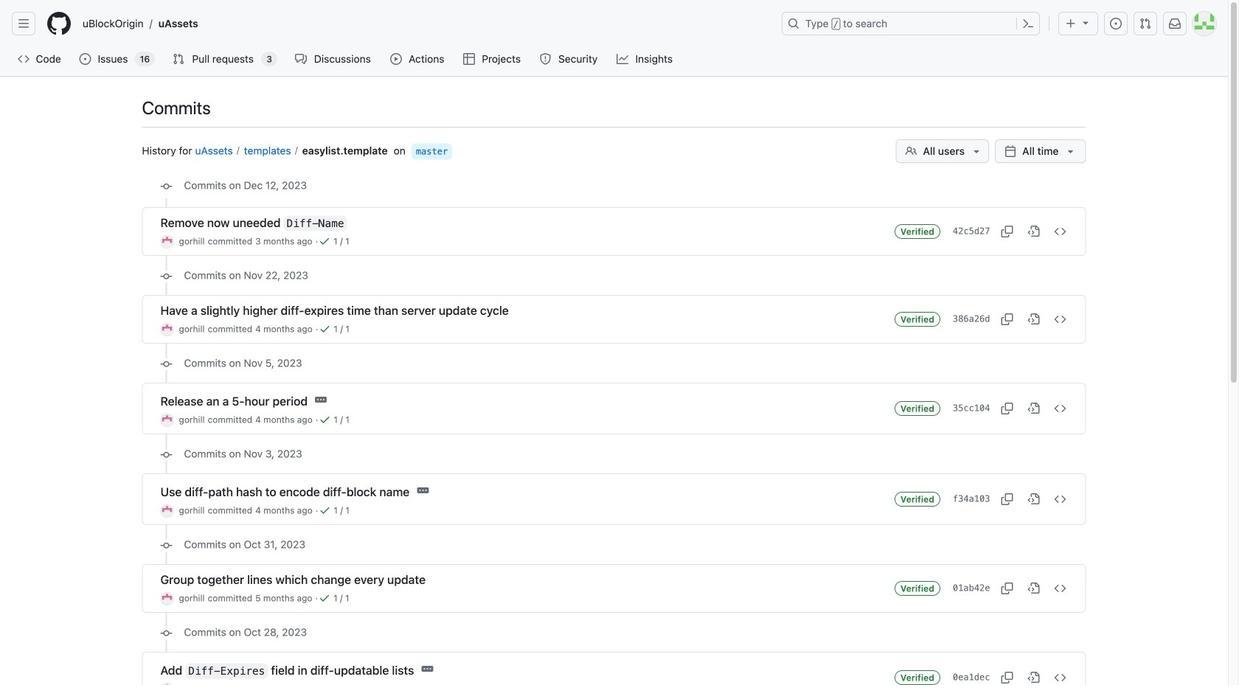Task type: vqa. For each thing, say whether or not it's contained in the screenshot.
second code image from the top of the page
yes



Task type: locate. For each thing, give the bounding box(es) containing it.
1 horizontal spatial triangle down image
[[1080, 17, 1092, 28]]

issue opened image
[[1111, 18, 1123, 30], [79, 53, 91, 65]]

file code image right copy full sha for f34a103 icon
[[1028, 494, 1040, 506]]

1 vertical spatial sc 9kayk9 0 image
[[161, 271, 172, 283]]

list
[[77, 12, 773, 35]]

2 gorhill image from the top
[[161, 593, 173, 605]]

file code image
[[1028, 314, 1040, 325], [1028, 403, 1040, 415], [1028, 494, 1040, 506], [1028, 672, 1040, 684]]

2 vertical spatial gorhill image
[[161, 505, 173, 517]]

group together lines which change every update. more information available below. list item
[[143, 565, 1086, 613]]

0 vertical spatial gorhill image
[[161, 324, 173, 336]]

shield image
[[540, 53, 552, 65]]

4 file code image from the top
[[1028, 672, 1040, 684]]

1 code image from the top
[[1055, 226, 1067, 238]]

1 vertical spatial triangle down image
[[1065, 145, 1077, 157]]

issue opened image right plus icon
[[1111, 18, 1123, 30]]

copy full sha for 01ab42e image
[[1002, 583, 1014, 595]]

0 vertical spatial ellipsis image
[[315, 394, 327, 406]]

gorhill image
[[161, 236, 173, 248], [161, 415, 173, 426], [161, 505, 173, 517]]

6 code image from the top
[[1055, 672, 1067, 684]]

file code image for copy full sha for 42c5d27 icon
[[1028, 226, 1040, 238]]

gorhill image for use diff-path hash to encode diff-block name. more information available below. list item at bottom
[[161, 505, 173, 517]]

copy full sha for 42c5d27 image
[[1002, 226, 1014, 238]]

code image
[[18, 53, 30, 65]]

1 file code image from the top
[[1028, 226, 1040, 238]]

graph image
[[617, 53, 629, 65]]

file code image right copy full sha for 0ea1dec image
[[1028, 672, 1040, 684]]

1 gorhill image from the top
[[161, 236, 173, 248]]

sc 9kayk9 0 image
[[161, 181, 172, 193], [161, 271, 172, 283]]

file code image
[[1028, 226, 1040, 238], [1028, 583, 1040, 595]]

issue opened image right code icon at left top
[[79, 53, 91, 65]]

release an a 5-hour period. more information available below. list item
[[143, 384, 1086, 434]]

1 vertical spatial ellipsis image
[[417, 485, 429, 497]]

code image for file code icon in add `diff-expires` field in diff-updatable lists. more information available below. list item
[[1055, 672, 1067, 684]]

file code image right copy full sha for 01ab42e icon
[[1028, 583, 1040, 595]]

triangle down image
[[1080, 17, 1092, 28], [1065, 145, 1077, 157]]

copy full sha for 386a26d image
[[1002, 314, 1014, 325]]

1 vertical spatial git pull request image
[[173, 53, 185, 65]]

file code image for copy full sha for f34a103 icon
[[1028, 494, 1040, 506]]

code image for copy full sha for f34a103 icon's file code icon
[[1055, 494, 1067, 506]]

0 horizontal spatial issue opened image
[[79, 53, 91, 65]]

code image right copy full sha for f34a103 icon
[[1055, 494, 1067, 506]]

3 gorhill image from the top
[[161, 505, 173, 517]]

issue opened image for the top git pull request "image"
[[1111, 18, 1123, 30]]

0 vertical spatial gorhill image
[[161, 236, 173, 248]]

0 vertical spatial sc 9kayk9 0 image
[[161, 181, 172, 193]]

file code image inside add `diff-expires` field in diff-updatable lists. more information available below. list item
[[1028, 672, 1040, 684]]

file code image inside "release an a 5-hour period. more information available below." list item
[[1028, 403, 1040, 415]]

0 vertical spatial triangle down image
[[1080, 17, 1092, 28]]

ellipsis image for gorhill icon corresponding to "release an a 5-hour period. more information available below." list item
[[315, 394, 327, 406]]

1 vertical spatial gorhill image
[[161, 593, 173, 605]]

2 file code image from the top
[[1028, 583, 1040, 595]]

homepage image
[[47, 12, 71, 35]]

command palette image
[[1023, 18, 1035, 30]]

4 code image from the top
[[1055, 494, 1067, 506]]

code image for copy full sha for 42c5d27 icon's file code image
[[1055, 226, 1067, 238]]

3 file code image from the top
[[1028, 494, 1040, 506]]

file code image right copy full sha for 42c5d27 icon
[[1028, 226, 1040, 238]]

2 sc 9kayk9 0 image from the top
[[161, 271, 172, 283]]

code image
[[1055, 226, 1067, 238], [1055, 314, 1067, 325], [1055, 403, 1067, 415], [1055, 494, 1067, 506], [1055, 583, 1067, 595], [1055, 672, 1067, 684]]

code image right copy full sha for 42c5d27 icon
[[1055, 226, 1067, 238]]

0 horizontal spatial triangle down image
[[1065, 145, 1077, 157]]

gorhill image for "release an a 5-hour period. more information available below." list item
[[161, 415, 173, 426]]

1 file code image from the top
[[1028, 314, 1040, 325]]

add `diff-expires` field in diff-updatable lists. more information available below. list item
[[143, 653, 1086, 686]]

code image right copy full sha for 0ea1dec image
[[1055, 672, 1067, 684]]

file code image right the copy full sha for 386a26d icon
[[1028, 314, 1040, 325]]

gorhill image
[[161, 324, 173, 336], [161, 593, 173, 605]]

code image inside list item
[[1055, 494, 1067, 506]]

code image right copy full sha for 35cc104 image
[[1055, 403, 1067, 415]]

1 vertical spatial gorhill image
[[161, 415, 173, 426]]

0 vertical spatial file code image
[[1028, 226, 1040, 238]]

use diff-path hash to encode diff-block name. more information available below. list item
[[143, 475, 1086, 525]]

2 code image from the top
[[1055, 314, 1067, 325]]

code image inside remove now uneeded `diff-name`. more information available below. list item
[[1055, 226, 1067, 238]]

sc 9kayk9 0 image
[[906, 145, 918, 157], [1005, 145, 1017, 157], [161, 359, 172, 370], [161, 449, 172, 461], [161, 540, 172, 552], [161, 628, 172, 640]]

code image inside have a slightly higher diff-expires time than server update cycle. more information available below. list item
[[1055, 314, 1067, 325]]

issue opened image for the bottommost git pull request "image"
[[79, 53, 91, 65]]

2 file code image from the top
[[1028, 403, 1040, 415]]

1 vertical spatial file code image
[[1028, 583, 1040, 595]]

2 vertical spatial ellipsis image
[[422, 663, 433, 675]]

1 gorhill image from the top
[[161, 324, 173, 336]]

3 code image from the top
[[1055, 403, 1067, 415]]

1 horizontal spatial git pull request image
[[1140, 18, 1152, 30]]

gorhill image for have a slightly higher diff-expires time than server update cycle. more information available below. list item
[[161, 324, 173, 336]]

code image right copy full sha for 01ab42e icon
[[1055, 583, 1067, 595]]

5 code image from the top
[[1055, 583, 1067, 595]]

code image inside the group together lines which change every update. more information available below. list item
[[1055, 583, 1067, 595]]

1 vertical spatial issue opened image
[[79, 53, 91, 65]]

comment discussion image
[[295, 53, 307, 65]]

plus image
[[1066, 18, 1077, 30]]

0 horizontal spatial git pull request image
[[173, 53, 185, 65]]

code image for file code icon within the "release an a 5-hour period. more information available below." list item
[[1055, 403, 1067, 415]]

0 vertical spatial issue opened image
[[1111, 18, 1123, 30]]

file code image right copy full sha for 35cc104 image
[[1028, 403, 1040, 415]]

1 horizontal spatial issue opened image
[[1111, 18, 1123, 30]]

gorhill image for the group together lines which change every update. more information available below. list item
[[161, 593, 173, 605]]

code image right the copy full sha for 386a26d icon
[[1055, 314, 1067, 325]]

2 gorhill image from the top
[[161, 415, 173, 426]]

ellipsis image
[[315, 394, 327, 406], [417, 485, 429, 497], [422, 663, 433, 675]]

git pull request image
[[1140, 18, 1152, 30], [173, 53, 185, 65]]



Task type: describe. For each thing, give the bounding box(es) containing it.
file code image for copy full sha for 01ab42e icon
[[1028, 583, 1040, 595]]

file code image for copy full sha for 0ea1dec image
[[1028, 672, 1040, 684]]

ellipsis image for gorhill icon corresponding to use diff-path hash to encode diff-block name. more information available below. list item at bottom
[[417, 485, 429, 497]]

play image
[[390, 53, 402, 65]]

code image for file code image for copy full sha for 01ab42e icon
[[1055, 583, 1067, 595]]

file code image for the copy full sha for 386a26d icon
[[1028, 314, 1040, 325]]

triangle down image
[[971, 145, 983, 157]]

copy full sha for 0ea1dec image
[[1002, 672, 1014, 684]]

copy full sha for f34a103 image
[[1002, 494, 1014, 506]]

remove now uneeded `diff-name`. more information available below. list item
[[143, 208, 1086, 255]]

copy full sha for 35cc104 image
[[1002, 403, 1014, 415]]

table image
[[463, 53, 475, 65]]

code image for file code icon related to the copy full sha for 386a26d icon
[[1055, 314, 1067, 325]]

1 sc 9kayk9 0 image from the top
[[161, 181, 172, 193]]

file code image for copy full sha for 35cc104 image
[[1028, 403, 1040, 415]]

notifications image
[[1170, 18, 1182, 30]]

gorhill image for remove now uneeded `diff-name`. more information available below. list item
[[161, 236, 173, 248]]

0 vertical spatial git pull request image
[[1140, 18, 1152, 30]]

have a slightly higher diff-expires time than server update cycle. more information available below. list item
[[143, 296, 1086, 343]]



